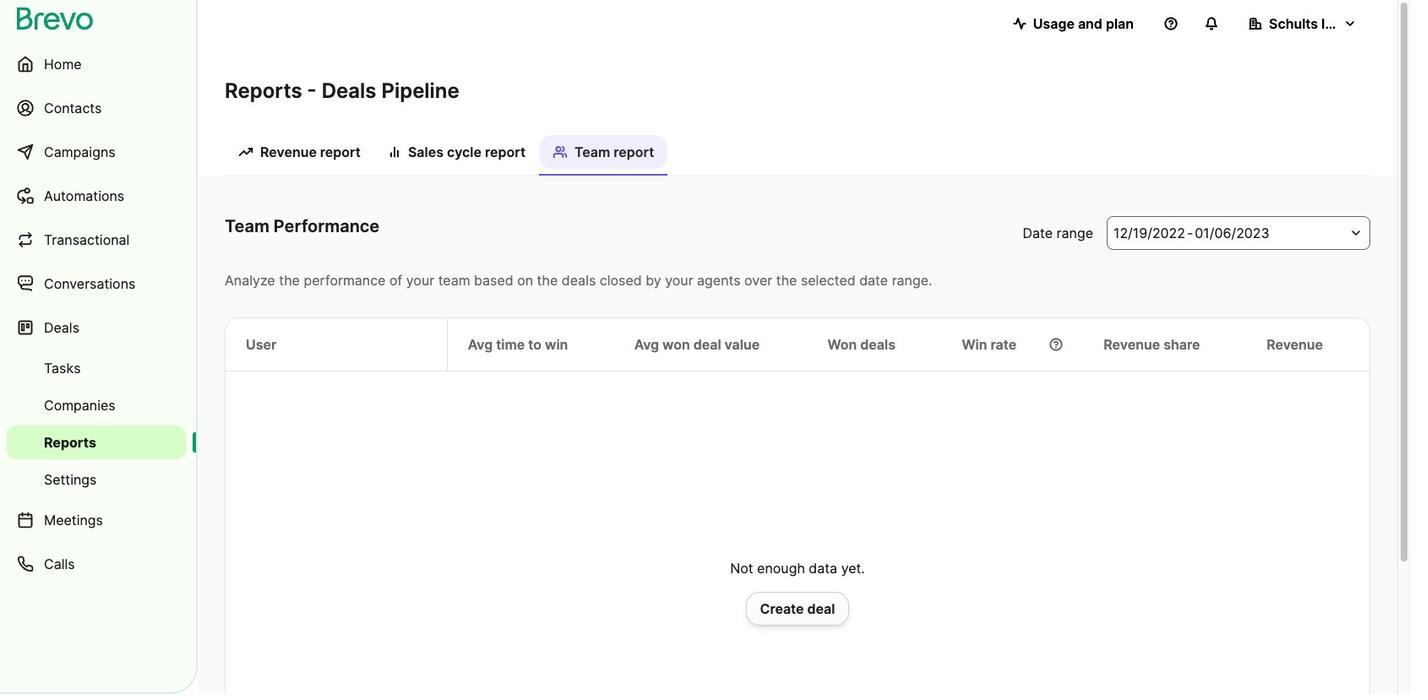 Task type: describe. For each thing, give the bounding box(es) containing it.
analyze
[[225, 272, 275, 289]]

share
[[1164, 336, 1201, 353]]

team for team performance
[[225, 216, 270, 237]]

not enough data yet.
[[731, 561, 866, 577]]

range.
[[892, 272, 933, 289]]

contacts
[[44, 100, 102, 117]]

won deals
[[828, 336, 896, 353]]

avg for avg won deal value
[[635, 336, 660, 353]]

automations link
[[7, 176, 186, 216]]

deal inside button
[[808, 601, 836, 618]]

deals link
[[7, 308, 186, 348]]

12/19/2022
[[1114, 225, 1186, 242]]

by
[[646, 272, 662, 289]]

performance
[[274, 216, 380, 237]]

selected
[[801, 272, 856, 289]]

2 the from the left
[[537, 272, 558, 289]]

team
[[438, 272, 471, 289]]

date
[[1023, 225, 1053, 242]]

date
[[860, 272, 889, 289]]

- for 01/06/2023
[[1188, 225, 1194, 242]]

revenue report link
[[225, 135, 374, 174]]

01/06/2023
[[1196, 225, 1270, 242]]

value
[[725, 336, 760, 353]]

create
[[760, 601, 804, 618]]

cycle
[[447, 144, 482, 161]]

reports - deals pipeline
[[225, 79, 460, 103]]

companies link
[[7, 389, 186, 423]]

reports for reports
[[44, 435, 96, 451]]

transactional link
[[7, 220, 186, 260]]

2 horizontal spatial revenue
[[1267, 336, 1324, 353]]

data
[[809, 561, 838, 577]]

campaigns
[[44, 144, 116, 161]]

schults inc button
[[1236, 7, 1371, 41]]

meetings link
[[7, 500, 186, 541]]

tab list containing revenue report
[[225, 135, 1371, 176]]

schults
[[1270, 15, 1319, 32]]

over
[[745, 272, 773, 289]]

reports link
[[7, 426, 186, 460]]

1 your from the left
[[406, 272, 435, 289]]

tasks link
[[7, 352, 186, 386]]

create deal
[[760, 601, 836, 618]]

revenue report
[[260, 144, 361, 161]]

campaigns link
[[7, 132, 186, 172]]

win
[[545, 336, 568, 353]]

sales cycle report
[[408, 144, 526, 161]]

revenue for revenue report
[[260, 144, 317, 161]]

avg won deal value
[[635, 336, 760, 353]]

win rate
[[962, 336, 1017, 353]]

home link
[[7, 44, 186, 85]]

plan
[[1107, 15, 1135, 32]]

transactional
[[44, 232, 130, 249]]

report for team report
[[614, 144, 655, 161]]

sales cycle report link
[[374, 135, 539, 174]]

calls link
[[7, 544, 186, 585]]

12/19/2022 - 01/06/2023
[[1114, 225, 1270, 242]]

sales
[[408, 144, 444, 161]]

deals inside deals link
[[44, 320, 79, 336]]

and
[[1079, 15, 1103, 32]]

usage and plan
[[1034, 15, 1135, 32]]

to
[[529, 336, 542, 353]]

agents
[[698, 272, 741, 289]]

3 the from the left
[[777, 272, 798, 289]]

revenue share
[[1104, 336, 1201, 353]]

meetings
[[44, 512, 103, 529]]



Task type: locate. For each thing, give the bounding box(es) containing it.
0 horizontal spatial report
[[320, 144, 361, 161]]

1 vertical spatial reports
[[44, 435, 96, 451]]

1 horizontal spatial your
[[666, 272, 694, 289]]

contacts link
[[7, 88, 186, 129]]

range
[[1057, 225, 1094, 242]]

deal right create
[[808, 601, 836, 618]]

0 horizontal spatial reports
[[44, 435, 96, 451]]

conversations link
[[7, 264, 186, 304]]

-
[[307, 79, 317, 103], [1188, 225, 1194, 242]]

3 report from the left
[[614, 144, 655, 161]]

calls
[[44, 556, 75, 573]]

usage
[[1034, 15, 1075, 32]]

1 horizontal spatial deals
[[322, 79, 377, 103]]

revenue for revenue share
[[1104, 336, 1161, 353]]

user
[[246, 336, 277, 353]]

time
[[496, 336, 525, 353]]

deal
[[694, 336, 722, 353], [808, 601, 836, 618]]

0 vertical spatial team
[[575, 144, 611, 161]]

conversations
[[44, 276, 136, 293]]

your
[[406, 272, 435, 289], [666, 272, 694, 289]]

1 report from the left
[[320, 144, 361, 161]]

the right on
[[537, 272, 558, 289]]

your right the of
[[406, 272, 435, 289]]

create deal button
[[746, 593, 850, 626]]

yet.
[[842, 561, 866, 577]]

2 horizontal spatial the
[[777, 272, 798, 289]]

home
[[44, 56, 82, 73]]

team for team report
[[575, 144, 611, 161]]

- for deals
[[307, 79, 317, 103]]

1 vertical spatial deal
[[808, 601, 836, 618]]

deals
[[562, 272, 596, 289], [861, 336, 896, 353]]

tasks
[[44, 360, 81, 377]]

0 vertical spatial -
[[307, 79, 317, 103]]

settings link
[[7, 463, 186, 497]]

0 horizontal spatial deals
[[562, 272, 596, 289]]

won
[[663, 336, 690, 353]]

your right the by on the top left of page
[[666, 272, 694, 289]]

performance
[[304, 272, 386, 289]]

win
[[962, 336, 988, 353]]

avg for avg time to win
[[468, 336, 493, 353]]

team report
[[575, 144, 655, 161]]

based
[[474, 272, 514, 289]]

deals left closed
[[562, 272, 596, 289]]

pipeline
[[382, 79, 460, 103]]

0 horizontal spatial the
[[279, 272, 300, 289]]

0 vertical spatial deals
[[562, 272, 596, 289]]

not
[[731, 561, 754, 577]]

2 avg from the left
[[635, 336, 660, 353]]

1 horizontal spatial the
[[537, 272, 558, 289]]

rate
[[991, 336, 1017, 353]]

0 horizontal spatial team
[[225, 216, 270, 237]]

the right analyze
[[279, 272, 300, 289]]

avg left time
[[468, 336, 493, 353]]

1 vertical spatial team
[[225, 216, 270, 237]]

0 horizontal spatial deals
[[44, 320, 79, 336]]

2 horizontal spatial report
[[614, 144, 655, 161]]

schults inc
[[1270, 15, 1342, 32]]

tab list
[[225, 135, 1371, 176]]

reports up revenue report link
[[225, 79, 302, 103]]

1 horizontal spatial deal
[[808, 601, 836, 618]]

revenue inside tab list
[[260, 144, 317, 161]]

0 vertical spatial deals
[[322, 79, 377, 103]]

the right over
[[777, 272, 798, 289]]

0 vertical spatial deal
[[694, 336, 722, 353]]

avg time to win
[[468, 336, 568, 353]]

settings
[[44, 472, 97, 489]]

0 horizontal spatial -
[[307, 79, 317, 103]]

usage and plan button
[[1000, 7, 1148, 41]]

report inside sales cycle report link
[[485, 144, 526, 161]]

avg
[[468, 336, 493, 353], [635, 336, 660, 353]]

enough
[[758, 561, 806, 577]]

date range
[[1023, 225, 1094, 242]]

1 horizontal spatial reports
[[225, 79, 302, 103]]

0 vertical spatial reports
[[225, 79, 302, 103]]

report
[[320, 144, 361, 161], [485, 144, 526, 161], [614, 144, 655, 161]]

2 report from the left
[[485, 144, 526, 161]]

reports for reports - deals pipeline
[[225, 79, 302, 103]]

0 horizontal spatial your
[[406, 272, 435, 289]]

1 vertical spatial deals
[[44, 320, 79, 336]]

companies
[[44, 397, 116, 414]]

team inside team report link
[[575, 144, 611, 161]]

- right 12/19/2022
[[1188, 225, 1194, 242]]

revenue
[[260, 144, 317, 161], [1104, 336, 1161, 353], [1267, 336, 1324, 353]]

1 horizontal spatial revenue
[[1104, 336, 1161, 353]]

deals right 'won'
[[861, 336, 896, 353]]

1 avg from the left
[[468, 336, 493, 353]]

1 vertical spatial deals
[[861, 336, 896, 353]]

- up revenue report
[[307, 79, 317, 103]]

deals
[[322, 79, 377, 103], [44, 320, 79, 336]]

closed
[[600, 272, 642, 289]]

1 horizontal spatial avg
[[635, 336, 660, 353]]

reports up settings
[[44, 435, 96, 451]]

0 horizontal spatial avg
[[468, 336, 493, 353]]

automations
[[44, 188, 124, 205]]

report for revenue report
[[320, 144, 361, 161]]

1 the from the left
[[279, 272, 300, 289]]

reports
[[225, 79, 302, 103], [44, 435, 96, 451]]

won
[[828, 336, 857, 353]]

1 horizontal spatial deals
[[861, 336, 896, 353]]

1 vertical spatial -
[[1188, 225, 1194, 242]]

1 horizontal spatial report
[[485, 144, 526, 161]]

team
[[575, 144, 611, 161], [225, 216, 270, 237]]

of
[[390, 272, 403, 289]]

team report link
[[539, 135, 668, 176]]

1 horizontal spatial -
[[1188, 225, 1194, 242]]

0 horizontal spatial revenue
[[260, 144, 317, 161]]

report inside team report link
[[614, 144, 655, 161]]

team performance
[[225, 216, 380, 237]]

analyze the performance of your team based on the deals closed by your agents over the selected date range.
[[225, 272, 933, 289]]

2 your from the left
[[666, 272, 694, 289]]

0 horizontal spatial deal
[[694, 336, 722, 353]]

avg left 'won'
[[635, 336, 660, 353]]

1 horizontal spatial team
[[575, 144, 611, 161]]

deals up tasks
[[44, 320, 79, 336]]

deal right 'won'
[[694, 336, 722, 353]]

on
[[518, 272, 534, 289]]

deals left pipeline
[[322, 79, 377, 103]]

inc
[[1322, 15, 1342, 32]]

the
[[279, 272, 300, 289], [537, 272, 558, 289], [777, 272, 798, 289]]

report inside revenue report link
[[320, 144, 361, 161]]



Task type: vqa. For each thing, say whether or not it's contained in the screenshot.
first report from the right
yes



